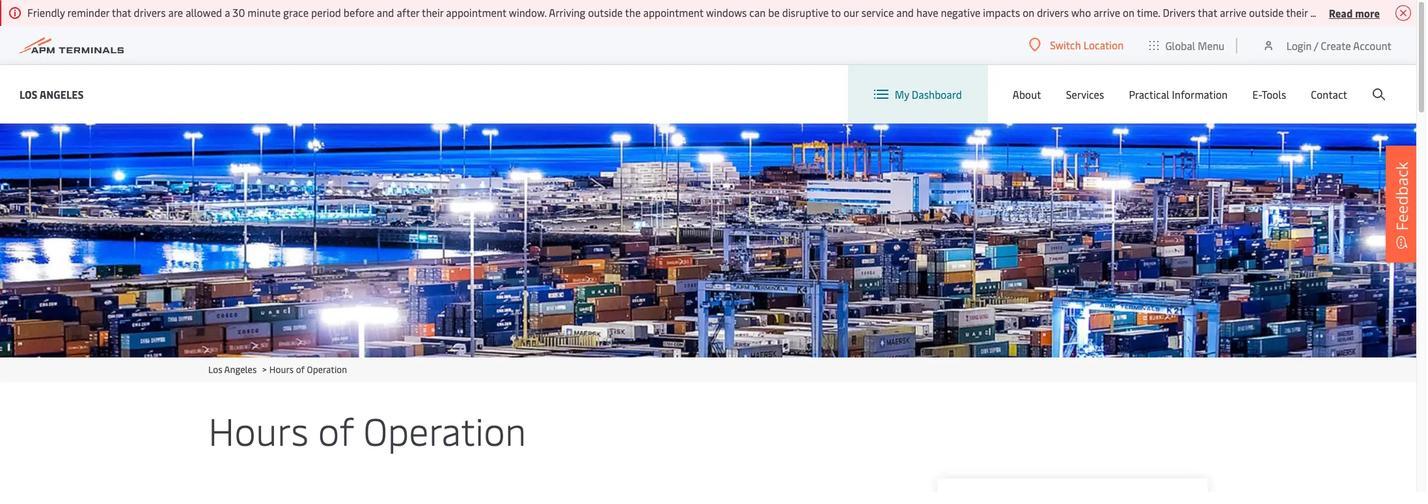 Task type: vqa. For each thing, say whether or not it's contained in the screenshot.
'is' inside the why is the application mandatory? "dropdown button"
no



Task type: locate. For each thing, give the bounding box(es) containing it.
read more button
[[1329, 5, 1380, 21]]

and left after at the left of the page
[[377, 5, 394, 20]]

1 arrive from the left
[[1094, 5, 1120, 20]]

hours right >
[[269, 364, 294, 376]]

0 vertical spatial operation
[[307, 364, 347, 376]]

1 horizontal spatial los
[[208, 364, 222, 376]]

0 vertical spatial los
[[20, 87, 38, 101]]

2 outside from the left
[[1249, 5, 1284, 20]]

arrive right who
[[1094, 5, 1120, 20]]

0 horizontal spatial appointment
[[446, 5, 506, 20]]

1 horizontal spatial operation
[[363, 405, 526, 456]]

2 horizontal spatial appointment
[[1310, 5, 1371, 20]]

1 vertical spatial los
[[208, 364, 222, 376]]

drivers left who
[[1037, 5, 1069, 20]]

0 horizontal spatial arrive
[[1094, 5, 1120, 20]]

be
[[768, 5, 780, 20]]

1 horizontal spatial appointment
[[643, 5, 704, 20]]

drivers
[[134, 5, 166, 20], [1037, 5, 1069, 20]]

disruptive
[[782, 5, 829, 20]]

their up login
[[1286, 5, 1308, 20]]

0 horizontal spatial drivers
[[134, 5, 166, 20]]

windows
[[706, 5, 747, 20]]

drivers left are
[[134, 5, 166, 20]]

2 on from the left
[[1123, 5, 1135, 20]]

3 appointment from the left
[[1310, 5, 1371, 20]]

0 horizontal spatial that
[[112, 5, 131, 20]]

my dashboard
[[895, 87, 962, 102]]

hours down >
[[208, 405, 309, 456]]

0 horizontal spatial outside
[[588, 5, 623, 20]]

that right reminder
[[112, 5, 131, 20]]

friendly reminder that drivers are allowed a 30 minute grace period before and after their appointment window. arriving outside the appointment windows can be disruptive to our service and have negative impacts on drivers who arrive on time. drivers that arrive outside their appointment window will
[[27, 5, 1426, 20]]

appointment
[[446, 5, 506, 20], [643, 5, 704, 20], [1310, 5, 1371, 20]]

and
[[377, 5, 394, 20], [896, 5, 914, 20]]

location
[[1083, 38, 1124, 52]]

account
[[1353, 38, 1392, 52]]

dashboard
[[912, 87, 962, 102]]

outside
[[588, 5, 623, 20], [1249, 5, 1284, 20]]

1 vertical spatial of
[[318, 405, 354, 456]]

on right impacts
[[1023, 5, 1034, 20]]

angeles for los angeles
[[40, 87, 84, 101]]

los angeles
[[20, 87, 84, 101]]

1 horizontal spatial and
[[896, 5, 914, 20]]

1 drivers from the left
[[134, 5, 166, 20]]

arrive
[[1094, 5, 1120, 20], [1220, 5, 1246, 20]]

1 horizontal spatial arrive
[[1220, 5, 1246, 20]]

that right drivers
[[1198, 5, 1217, 20]]

0 vertical spatial angeles
[[40, 87, 84, 101]]

los angeles > hours of operation
[[208, 364, 347, 376]]

on left time.
[[1123, 5, 1135, 20]]

switch
[[1050, 38, 1081, 52]]

operation
[[307, 364, 347, 376], [363, 405, 526, 456]]

1 horizontal spatial los angeles link
[[208, 364, 257, 376]]

have
[[916, 5, 938, 20]]

e-tools
[[1252, 87, 1286, 102]]

hours of operation image
[[0, 124, 1416, 358]]

arrive up menu
[[1220, 5, 1246, 20]]

allowed
[[186, 5, 222, 20]]

0 horizontal spatial and
[[377, 5, 394, 20]]

0 horizontal spatial los angeles link
[[20, 86, 84, 103]]

angeles
[[40, 87, 84, 101], [224, 364, 257, 376]]

hours of operation
[[208, 405, 526, 456]]

grace
[[283, 5, 309, 20]]

e-tools button
[[1252, 65, 1286, 124]]

a
[[225, 5, 230, 20]]

appointment left window.
[[446, 5, 506, 20]]

1 horizontal spatial that
[[1198, 5, 1217, 20]]

hours
[[269, 364, 294, 376], [208, 405, 309, 456]]

0 horizontal spatial of
[[296, 364, 305, 376]]

contact button
[[1311, 65, 1347, 124]]

1 vertical spatial angeles
[[224, 364, 257, 376]]

los angeles link
[[20, 86, 84, 103], [208, 364, 257, 376]]

appointment up login / create account
[[1310, 5, 1371, 20]]

1 horizontal spatial drivers
[[1037, 5, 1069, 20]]

1 on from the left
[[1023, 5, 1034, 20]]

window.
[[509, 5, 547, 20]]

0 horizontal spatial los
[[20, 87, 38, 101]]

our
[[843, 5, 859, 20]]

0 horizontal spatial on
[[1023, 5, 1034, 20]]

e-
[[1252, 87, 1262, 102]]

0 horizontal spatial operation
[[307, 364, 347, 376]]

los for los angeles > hours of operation
[[208, 364, 222, 376]]

1 vertical spatial operation
[[363, 405, 526, 456]]

on
[[1023, 5, 1034, 20], [1123, 5, 1135, 20]]

their right after at the left of the page
[[422, 5, 443, 20]]

1 horizontal spatial angeles
[[224, 364, 257, 376]]

after
[[397, 5, 419, 20]]

negative
[[941, 5, 980, 20]]

1 horizontal spatial outside
[[1249, 5, 1284, 20]]

1 horizontal spatial on
[[1123, 5, 1135, 20]]

los for los angeles
[[20, 87, 38, 101]]

and left have at the right of page
[[896, 5, 914, 20]]

read
[[1329, 6, 1353, 20]]

appointment right the
[[643, 5, 704, 20]]

0 vertical spatial los angeles link
[[20, 86, 84, 103]]

0 horizontal spatial their
[[422, 5, 443, 20]]

of
[[296, 364, 305, 376], [318, 405, 354, 456]]

1 horizontal spatial of
[[318, 405, 354, 456]]

their
[[422, 5, 443, 20], [1286, 5, 1308, 20]]

los
[[20, 87, 38, 101], [208, 364, 222, 376]]

1 vertical spatial los angeles link
[[208, 364, 257, 376]]

0 horizontal spatial angeles
[[40, 87, 84, 101]]

that
[[112, 5, 131, 20], [1198, 5, 1217, 20]]

1 horizontal spatial their
[[1286, 5, 1308, 20]]

before
[[344, 5, 374, 20]]



Task type: describe. For each thing, give the bounding box(es) containing it.
read more
[[1329, 6, 1380, 20]]

/
[[1314, 38, 1318, 52]]

2 appointment from the left
[[643, 5, 704, 20]]

login / create account link
[[1262, 26, 1392, 64]]

1 vertical spatial hours
[[208, 405, 309, 456]]

to
[[831, 5, 841, 20]]

drivers
[[1163, 5, 1195, 20]]

1 and from the left
[[377, 5, 394, 20]]

menu
[[1198, 38, 1225, 52]]

global
[[1165, 38, 1195, 52]]

angeles for los angeles > hours of operation
[[224, 364, 257, 376]]

2 arrive from the left
[[1220, 5, 1246, 20]]

can
[[749, 5, 766, 20]]

2 that from the left
[[1198, 5, 1217, 20]]

switch location button
[[1029, 38, 1124, 52]]

0 vertical spatial hours
[[269, 364, 294, 376]]

minute
[[248, 5, 281, 20]]

more
[[1355, 6, 1380, 20]]

feedback button
[[1386, 145, 1418, 263]]

friendly
[[27, 5, 65, 20]]

my
[[895, 87, 909, 102]]

tools
[[1262, 87, 1286, 102]]

>
[[262, 364, 267, 376]]

2 and from the left
[[896, 5, 914, 20]]

close alert image
[[1395, 5, 1411, 21]]

2 their from the left
[[1286, 5, 1308, 20]]

contact
[[1311, 87, 1347, 102]]

1 outside from the left
[[588, 5, 623, 20]]

feedback
[[1391, 162, 1412, 231]]

30
[[233, 5, 245, 20]]

0 vertical spatial of
[[296, 364, 305, 376]]

reminder
[[67, 5, 109, 20]]

period
[[311, 5, 341, 20]]

time.
[[1137, 5, 1160, 20]]

will
[[1412, 5, 1426, 20]]

global menu
[[1165, 38, 1225, 52]]

my dashboard button
[[874, 65, 962, 124]]

1 appointment from the left
[[446, 5, 506, 20]]

1 that from the left
[[112, 5, 131, 20]]

the
[[625, 5, 641, 20]]

impacts
[[983, 5, 1020, 20]]

2 drivers from the left
[[1037, 5, 1069, 20]]

window
[[1373, 5, 1409, 20]]

switch location
[[1050, 38, 1124, 52]]

service
[[861, 5, 894, 20]]

who
[[1071, 5, 1091, 20]]

global menu button
[[1137, 26, 1238, 65]]

arriving
[[549, 5, 585, 20]]

1 their from the left
[[422, 5, 443, 20]]

create
[[1321, 38, 1351, 52]]

are
[[168, 5, 183, 20]]

login
[[1286, 38, 1312, 52]]

login / create account
[[1286, 38, 1392, 52]]



